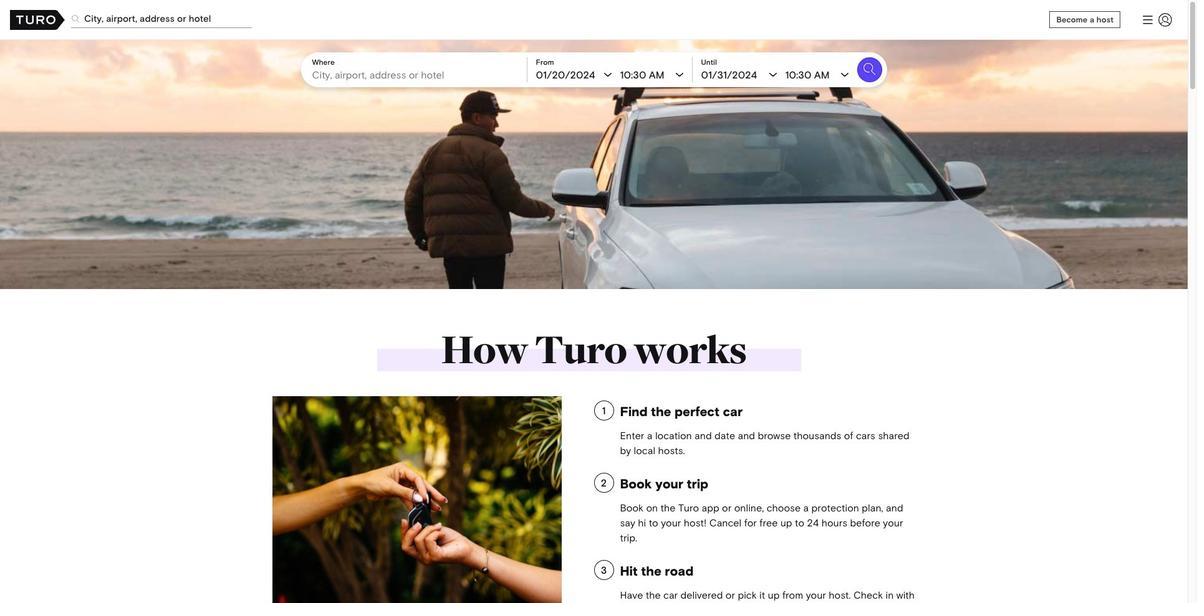 Task type: vqa. For each thing, say whether or not it's contained in the screenshot.
City, airport, address or hotel field
yes



Task type: describe. For each thing, give the bounding box(es) containing it.
turo image
[[10, 10, 65, 30]]

menu element
[[1135, 7, 1178, 32]]



Task type: locate. For each thing, give the bounding box(es) containing it.
City, airport, address or hotel field
[[71, 9, 252, 28], [312, 67, 520, 82]]

0 vertical spatial city, airport, address or hotel field
[[71, 9, 252, 28]]

turo host handing keys to guest image
[[272, 397, 562, 604]]

1 horizontal spatial city, airport, address or hotel field
[[312, 67, 520, 82]]

0 horizontal spatial city, airport, address or hotel field
[[71, 9, 252, 28]]

1 vertical spatial city, airport, address or hotel field
[[312, 67, 520, 82]]

None field
[[71, 0, 1042, 37], [312, 67, 520, 82], [71, 0, 1042, 37], [312, 67, 520, 82]]



